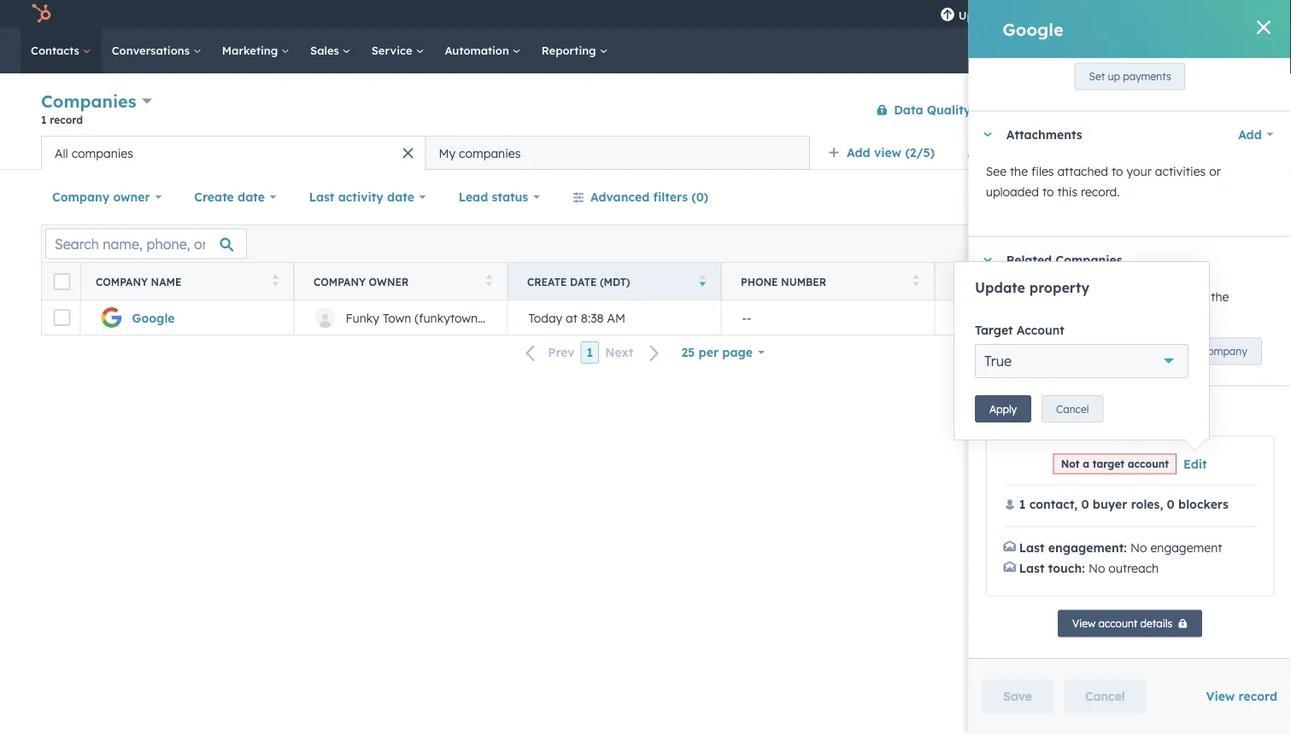 Task type: locate. For each thing, give the bounding box(es) containing it.
the
[[1010, 164, 1028, 179], [1211, 290, 1229, 305]]

columns
[[1195, 238, 1235, 250]]

last for last activity date
[[309, 190, 334, 205]]

child inside add child company button
[[1176, 346, 1199, 358]]

2 horizontal spatial 1
[[1019, 498, 1025, 513]]

all views
[[967, 145, 1020, 160]]

true button
[[975, 344, 1189, 379]]

record inside 'companies' banner
[[50, 113, 83, 126]]

0 left buyer
[[1081, 498, 1089, 513]]

data
[[894, 102, 923, 117]]

reporting link
[[531, 27, 618, 73]]

2 vertical spatial 1
[[1019, 498, 1025, 513]]

(mdt)
[[600, 276, 630, 288], [1067, 276, 1098, 288]]

company down structure
[[1070, 346, 1115, 358]]

1 vertical spatial google
[[132, 310, 175, 325]]

0 horizontal spatial save
[[1003, 690, 1032, 705]]

2 press to sort. element from the left
[[486, 275, 492, 289]]

1 horizontal spatial 0
[[1167, 498, 1174, 513]]

1 inside button
[[587, 345, 593, 360]]

add down google.
[[1154, 346, 1174, 358]]

create inside 'button'
[[1155, 103, 1188, 116]]

cancel down true popup button
[[1056, 403, 1089, 416]]

1 vertical spatial record
[[1239, 690, 1278, 705]]

companies
[[71, 146, 133, 161], [459, 146, 521, 161]]

to inside the add a parent or child company to track the organizational structure for google.
[[1163, 290, 1175, 305]]

company owner button
[[41, 180, 173, 214]]

attachments button
[[968, 112, 1220, 158]]

1 caret image from the top
[[982, 258, 992, 263]]

1 horizontal spatial google
[[1003, 18, 1064, 40]]

automation
[[445, 43, 512, 57]]

add left (2/5)
[[847, 145, 870, 160]]

edit up blockers at bottom
[[1183, 457, 1207, 472]]

prev
[[548, 345, 575, 360]]

edit
[[1173, 238, 1192, 250], [1183, 457, 1207, 472]]

create inside popup button
[[194, 190, 234, 205]]

0 vertical spatial cancel
[[1056, 403, 1089, 416]]

conversations link
[[101, 27, 212, 73]]

mountain
[[1169, 310, 1223, 325]]

1 horizontal spatial press to sort. element
[[486, 275, 492, 289]]

0 vertical spatial the
[[1010, 164, 1028, 179]]

0 horizontal spatial no
[[1088, 561, 1105, 576]]

1 vertical spatial owner
[[369, 276, 409, 288]]

0 vertical spatial or
[[1209, 164, 1221, 179]]

account up add parent company button
[[1017, 323, 1064, 338]]

caret image up update at the right of page
[[982, 258, 992, 263]]

all
[[967, 145, 983, 160], [55, 146, 68, 161]]

the up uploaded
[[1010, 164, 1028, 179]]

company owner up funky
[[314, 276, 409, 288]]

google left marketplaces icon at top right
[[1003, 18, 1064, 40]]

add down activity
[[985, 290, 1008, 305]]

create date
[[194, 190, 265, 205]]

3 press to sort. image from the left
[[913, 275, 919, 287]]

quality
[[927, 102, 971, 117]]

related companies button
[[968, 237, 1274, 284]]

1 vertical spatial 1
[[587, 345, 593, 360]]

create up today
[[527, 276, 567, 288]]

add for add child company
[[1154, 346, 1174, 358]]

-- up page on the right top of the page
[[742, 310, 752, 325]]

no down "engagement:"
[[1088, 561, 1105, 576]]

date up today at 8:38 am
[[570, 276, 597, 288]]

2 press to sort. image from the left
[[486, 275, 492, 287]]

0 vertical spatial child
[[1078, 290, 1104, 305]]

marketplaces button
[[1056, 0, 1092, 27]]

1 horizontal spatial 1
[[587, 345, 593, 360]]

1 inside 'companies' banner
[[41, 113, 47, 126]]

date
[[238, 190, 265, 205], [387, 190, 414, 205]]

parent inside the add a parent or child company to track the organizational structure for google.
[[1022, 290, 1059, 305]]

lead
[[459, 190, 488, 205]]

account left overview
[[1006, 403, 1054, 418]]

0 vertical spatial google
[[1003, 18, 1064, 40]]

1 horizontal spatial to
[[1111, 164, 1123, 179]]

child down mountain
[[1176, 346, 1199, 358]]

0 horizontal spatial owner
[[113, 190, 150, 205]]

1 button
[[581, 342, 599, 364]]

owner up search name, phone, or domain 'search box'
[[113, 190, 150, 205]]

2 horizontal spatial create
[[1155, 103, 1188, 116]]

-- left target
[[956, 310, 965, 325]]

1 horizontal spatial create
[[527, 276, 567, 288]]

company up funky
[[314, 276, 366, 288]]

1 press to sort. element from the left
[[272, 275, 279, 289]]

2 date from the left
[[387, 190, 414, 205]]

Search name, phone, or domain search field
[[45, 229, 247, 259]]

to left your
[[1111, 164, 1123, 179]]

view for add
[[874, 145, 902, 160]]

up
[[1107, 70, 1120, 83]]

target
[[1092, 458, 1124, 471]]

press to sort. image for company owner
[[486, 275, 492, 287]]

per
[[699, 345, 719, 360]]

1 vertical spatial view
[[1072, 618, 1095, 631]]

menu item
[[1019, 0, 1022, 27]]

1 right the prev
[[587, 345, 593, 360]]

1 -- from the left
[[742, 310, 752, 325]]

1 vertical spatial save
[[1003, 690, 1032, 705]]

0 vertical spatial parent
[[1022, 290, 1059, 305]]

0 horizontal spatial all
[[55, 146, 68, 161]]

0 vertical spatial to
[[1111, 164, 1123, 179]]

last for last activity date (mdt)
[[955, 276, 980, 288]]

1 vertical spatial company owner
[[314, 276, 409, 288]]

press to sort. image
[[272, 275, 279, 287], [486, 275, 492, 287], [913, 275, 919, 287]]

view account details button
[[1058, 611, 1202, 638]]

add inside the add a parent or child company to track the organizational structure for google.
[[985, 290, 1008, 305]]

parent down the last activity date (mdt)
[[1022, 290, 1059, 305]]

no
[[1130, 541, 1147, 556], [1088, 561, 1105, 576]]

payments
[[1123, 70, 1171, 83]]

1 vertical spatial no
[[1088, 561, 1105, 576]]

date down all companies "button"
[[238, 190, 265, 205]]

(2/5)
[[905, 145, 935, 160]]

no up outreach
[[1130, 541, 1147, 556]]

view up columns
[[1214, 191, 1236, 204]]

create down all companies "button"
[[194, 190, 234, 205]]

or inside see the files attached to your activities or uploaded to this record.
[[1209, 164, 1221, 179]]

1 horizontal spatial owner
[[369, 276, 409, 288]]

no for last touch:
[[1088, 561, 1105, 576]]

companies inside "button"
[[71, 146, 133, 161]]

view
[[1226, 310, 1253, 325], [1072, 618, 1095, 631], [1206, 690, 1235, 705]]

1 horizontal spatial a
[[1082, 458, 1089, 471]]

record.
[[1081, 184, 1119, 199]]

actions button
[[982, 96, 1057, 123]]

0 vertical spatial companies
[[41, 91, 136, 112]]

date down related companies
[[1037, 276, 1064, 288]]

roles
[[1131, 498, 1160, 513]]

create date (mdt)
[[527, 276, 630, 288]]

save button
[[982, 680, 1054, 714]]

0 vertical spatial view
[[1226, 310, 1253, 325]]

0 horizontal spatial companies
[[41, 91, 136, 112]]

1 vertical spatial account
[[1006, 403, 1054, 418]]

owner up town
[[369, 276, 409, 288]]

0 horizontal spatial or
[[1063, 290, 1074, 305]]

0 vertical spatial 1
[[41, 113, 47, 126]]

0 vertical spatial no
[[1130, 541, 1147, 556]]

1 vertical spatial child
[[1176, 346, 1199, 358]]

sales link
[[300, 27, 361, 73]]

add inside popup button
[[847, 145, 870, 160]]

company down all companies
[[52, 190, 110, 205]]

account left details
[[1098, 618, 1137, 631]]

1 all from the left
[[967, 145, 983, 160]]

save view button
[[1158, 184, 1250, 211]]

1 horizontal spatial companies
[[459, 146, 521, 161]]

parent down target account
[[1035, 346, 1067, 358]]

caret image down the true
[[982, 408, 992, 412]]

cancel button down true popup button
[[1042, 396, 1103, 423]]

last left touch:
[[1019, 561, 1044, 576]]

not a target account
[[1061, 458, 1168, 471]]

1 - from the left
[[742, 310, 747, 325]]

create company
[[1155, 103, 1236, 116]]

1 horizontal spatial date
[[1037, 276, 1064, 288]]

a right not
[[1082, 458, 1089, 471]]

date right the activity
[[387, 190, 414, 205]]

1 vertical spatial companies
[[1055, 253, 1122, 268]]

edit inside edit button
[[1183, 457, 1207, 472]]

set up payments
[[1089, 70, 1171, 83]]

1 vertical spatial a
[[1082, 458, 1089, 471]]

record for 1 record
[[50, 113, 83, 126]]

companies up the "company owner" popup button
[[71, 146, 133, 161]]

2 vertical spatial view
[[1206, 690, 1235, 705]]

account overview button
[[968, 387, 1274, 433]]

company up for
[[1107, 290, 1160, 305]]

all for all companies
[[55, 146, 68, 161]]

am
[[607, 310, 626, 325]]

1 companies from the left
[[71, 146, 133, 161]]

0 horizontal spatial ,
[[1074, 498, 1077, 513]]

1 horizontal spatial view
[[1214, 191, 1236, 204]]

1 horizontal spatial save
[[1187, 191, 1211, 204]]

0 horizontal spatial view
[[874, 145, 902, 160]]

0 horizontal spatial 0
[[1081, 498, 1089, 513]]

2 caret image from the top
[[982, 408, 992, 412]]

0 vertical spatial a
[[1012, 290, 1019, 305]]

0 horizontal spatial --
[[742, 310, 752, 325]]

1 vertical spatial cancel
[[1085, 690, 1125, 705]]

0 horizontal spatial the
[[1010, 164, 1028, 179]]

0 horizontal spatial child
[[1078, 290, 1104, 305]]

companies inside "button"
[[459, 146, 521, 161]]

0 vertical spatial owner
[[113, 190, 150, 205]]

1 vertical spatial caret image
[[982, 408, 992, 412]]

1 vertical spatial or
[[1063, 290, 1074, 305]]

funky button
[[1185, 0, 1269, 27]]

1 record
[[41, 113, 83, 126]]

my
[[439, 146, 456, 161]]

caret image inside account overview dropdown button
[[982, 408, 992, 412]]

view inside add view (2/5) popup button
[[874, 145, 902, 160]]

1 horizontal spatial company owner
[[314, 276, 409, 288]]

view inside save view button
[[1214, 191, 1236, 204]]

1 horizontal spatial record
[[1239, 690, 1278, 705]]

press to sort. image for phone number
[[913, 275, 919, 287]]

to up google.
[[1163, 290, 1175, 305]]

0 horizontal spatial (mdt)
[[600, 276, 630, 288]]

1 vertical spatial create
[[194, 190, 234, 205]]

a inside the add a parent or child company to track the organizational structure for google.
[[1012, 290, 1019, 305]]

export button
[[1097, 233, 1152, 255]]

last touch: no outreach
[[1019, 561, 1158, 576]]

2 all from the left
[[55, 146, 68, 161]]

menu
[[928, 0, 1271, 27]]

last down contact
[[1019, 541, 1044, 556]]

edit left columns
[[1173, 238, 1192, 250]]

view
[[874, 145, 902, 160], [1214, 191, 1236, 204]]

all down 1 record
[[55, 146, 68, 161]]

create for create date (mdt)
[[527, 276, 567, 288]]

0 horizontal spatial 1
[[41, 113, 47, 126]]

edit inside edit columns button
[[1173, 238, 1192, 250]]

last for last touch: no outreach
[[1019, 561, 1044, 576]]

or up structure
[[1063, 290, 1074, 305]]

all views link
[[956, 136, 1031, 170]]

0 vertical spatial view
[[874, 145, 902, 160]]

0 horizontal spatial a
[[1012, 290, 1019, 305]]

1 vertical spatial cancel button
[[1064, 680, 1146, 714]]

export
[[1108, 238, 1141, 250]]

create for create date
[[194, 190, 234, 205]]

view account details
[[1072, 618, 1172, 631]]

save view
[[1187, 191, 1236, 204]]

save
[[1187, 191, 1211, 204], [1003, 690, 1032, 705]]

target
[[975, 323, 1013, 338]]

2 horizontal spatial to
[[1163, 290, 1175, 305]]

3 press to sort. element from the left
[[913, 275, 919, 289]]

create
[[1155, 103, 1188, 116], [194, 190, 234, 205], [527, 276, 567, 288]]

Search HubSpot search field
[[1051, 36, 1260, 65]]

add down create company 'button' at the right
[[1238, 127, 1262, 142]]

descending sort. press to sort ascending. element
[[699, 275, 706, 289]]

create down payments
[[1155, 103, 1188, 116]]

0 vertical spatial create
[[1155, 103, 1188, 116]]

1 horizontal spatial companies
[[1055, 253, 1122, 268]]

import button
[[1067, 96, 1131, 123]]

record for view record
[[1239, 690, 1278, 705]]

menu containing funky
[[928, 0, 1271, 27]]

parent inside add parent company button
[[1035, 346, 1067, 358]]

,
[[1074, 498, 1077, 513], [1160, 498, 1163, 513]]

view inside button
[[1226, 310, 1253, 325]]

add for add a parent or child company to track the organizational structure for google.
[[985, 290, 1008, 305]]

today
[[529, 310, 562, 325]]

add inside popup button
[[1238, 127, 1262, 142]]

buyer
[[1092, 498, 1127, 513]]

0 horizontal spatial create
[[194, 190, 234, 205]]

view inside button
[[1072, 618, 1095, 631]]

1 for 1 contact , 0 buyer roles , 0 blockers
[[1019, 498, 1025, 513]]

edit columns
[[1173, 238, 1235, 250]]

press to sort. element
[[272, 275, 279, 289], [486, 275, 492, 289], [913, 275, 919, 289]]

all down caret image
[[967, 145, 983, 160]]

caret image
[[982, 258, 992, 263], [982, 408, 992, 412]]

4 - from the left
[[961, 310, 965, 325]]

0 horizontal spatial date
[[238, 190, 265, 205]]

1 for 1
[[587, 345, 593, 360]]

owner inside popup button
[[113, 190, 150, 205]]

date
[[570, 276, 597, 288], [1037, 276, 1064, 288]]

0 vertical spatial cancel button
[[1042, 396, 1103, 423]]

2 companies from the left
[[459, 146, 521, 161]]

0 horizontal spatial companies
[[71, 146, 133, 161]]

0 horizontal spatial press to sort. element
[[272, 275, 279, 289]]

2 vertical spatial create
[[527, 276, 567, 288]]

0 horizontal spatial record
[[50, 113, 83, 126]]

view record
[[1206, 690, 1278, 705]]

0 vertical spatial save
[[1187, 191, 1211, 204]]

company owner down all companies
[[52, 190, 150, 205]]

1 horizontal spatial --
[[956, 310, 965, 325]]

parent
[[1022, 290, 1059, 305], [1035, 346, 1067, 358]]

company
[[1190, 103, 1236, 116], [1107, 290, 1160, 305], [1070, 346, 1115, 358], [1202, 346, 1247, 358]]

this
[[1057, 184, 1077, 199]]

0 vertical spatial company owner
[[52, 190, 150, 205]]

1 horizontal spatial (mdt)
[[1067, 276, 1098, 288]]

(mdt) down related companies
[[1067, 276, 1098, 288]]

caret image inside related companies dropdown button
[[982, 258, 992, 263]]

1 horizontal spatial child
[[1176, 346, 1199, 358]]

0 vertical spatial record
[[50, 113, 83, 126]]

1 horizontal spatial date
[[387, 190, 414, 205]]

2 - from the left
[[747, 310, 752, 325]]

1 vertical spatial account
[[1098, 618, 1137, 631]]

, left buyer
[[1074, 498, 1077, 513]]

cancel button down view account details
[[1064, 680, 1146, 714]]

last
[[309, 190, 334, 205], [955, 276, 980, 288], [1019, 541, 1044, 556], [1019, 561, 1044, 576]]

0 horizontal spatial date
[[570, 276, 597, 288]]

companies right my
[[459, 146, 521, 161]]

company down mountain view button on the top
[[1202, 346, 1247, 358]]

record
[[50, 113, 83, 126], [1239, 690, 1278, 705]]

0 right roles
[[1167, 498, 1174, 513]]

1 vertical spatial to
[[1042, 184, 1054, 199]]

to left this
[[1042, 184, 1054, 199]]

activity
[[983, 276, 1034, 288]]

all inside "button"
[[55, 146, 68, 161]]

last left activity
[[955, 276, 980, 288]]

1 vertical spatial parent
[[1035, 346, 1067, 358]]

1 for 1 record
[[41, 113, 47, 126]]

0 vertical spatial caret image
[[982, 258, 992, 263]]

1 vertical spatial view
[[1214, 191, 1236, 204]]

1 horizontal spatial no
[[1130, 541, 1147, 556]]

google
[[1003, 18, 1064, 40], [132, 310, 175, 325]]

company up the add popup button
[[1190, 103, 1236, 116]]

0 vertical spatial edit
[[1173, 238, 1192, 250]]

cancel down view account details
[[1085, 690, 1125, 705]]

1 down 'contacts'
[[41, 113, 47, 126]]

last for last engagement: no engagement
[[1019, 541, 1044, 556]]

save for save view
[[1187, 191, 1211, 204]]

1
[[41, 113, 47, 126], [587, 345, 593, 360], [1019, 498, 1025, 513]]

companies up 1 record
[[41, 91, 136, 112]]

(mdt) up am
[[600, 276, 630, 288]]

1 vertical spatial the
[[1211, 290, 1229, 305]]

funky town image
[[1195, 6, 1211, 21]]

cancel
[[1056, 403, 1089, 416], [1085, 690, 1125, 705]]

add down target account
[[1013, 346, 1032, 358]]

lead status
[[459, 190, 528, 205]]

or up save view
[[1209, 164, 1221, 179]]

google link
[[132, 310, 175, 325]]

to
[[1111, 164, 1123, 179], [1042, 184, 1054, 199], [1163, 290, 1175, 305]]

the up mountain view
[[1211, 290, 1229, 305]]

a down activity
[[1012, 290, 1019, 305]]

calling icon button
[[1024, 2, 1053, 25]]

create for create company
[[1155, 103, 1188, 116]]

last inside popup button
[[309, 190, 334, 205]]

2 date from the left
[[1037, 276, 1064, 288]]

target account
[[975, 323, 1064, 338]]

google down name
[[132, 310, 175, 325]]

marketing
[[222, 43, 281, 57]]

1 horizontal spatial or
[[1209, 164, 1221, 179]]

views
[[986, 145, 1020, 160]]

status
[[492, 190, 528, 205]]

0 horizontal spatial company owner
[[52, 190, 150, 205]]

account inside dropdown button
[[1006, 403, 1054, 418]]

1 vertical spatial edit
[[1183, 457, 1207, 472]]

or inside the add a parent or child company to track the organizational structure for google.
[[1063, 290, 1074, 305]]

caret image for related companies
[[982, 258, 992, 263]]

, left blockers at bottom
[[1160, 498, 1163, 513]]

0 vertical spatial account
[[1017, 323, 1064, 338]]

help image
[[1102, 8, 1118, 23]]

companies down export
[[1055, 253, 1122, 268]]

1 left contact
[[1019, 498, 1025, 513]]

child up structure
[[1078, 290, 1104, 305]]

2 horizontal spatial press to sort. element
[[913, 275, 919, 289]]

account right target
[[1127, 458, 1168, 471]]

last left the activity
[[309, 190, 334, 205]]

2 vertical spatial to
[[1163, 290, 1175, 305]]

2 horizontal spatial press to sort. image
[[913, 275, 919, 287]]

view left (2/5)
[[874, 145, 902, 160]]



Task type: vqa. For each thing, say whether or not it's contained in the screenshot.
-- in button
yes



Task type: describe. For each thing, give the bounding box(es) containing it.
pagination navigation
[[515, 342, 670, 364]]

town
[[383, 310, 411, 325]]

8:38
[[581, 310, 604, 325]]

cancel button for save
[[1064, 680, 1146, 714]]

caret image for account overview
[[982, 408, 992, 412]]

1 , from the left
[[1074, 498, 1077, 513]]

companies inside popup button
[[41, 91, 136, 112]]

add child company button
[[1140, 338, 1262, 366]]

funky town (funkytownclown1@gmail.com)
[[346, 310, 590, 325]]

phone number
[[741, 276, 826, 288]]

cancel for apply
[[1056, 403, 1089, 416]]

related
[[1006, 253, 1052, 268]]

save for save
[[1003, 690, 1032, 705]]

view for save
[[1214, 191, 1236, 204]]

add a parent or child company to track the organizational structure for google.
[[985, 290, 1229, 325]]

view for view record
[[1206, 690, 1235, 705]]

upgrade
[[959, 8, 1007, 22]]

data quality button
[[865, 93, 972, 127]]

reporting
[[542, 43, 599, 57]]

today at 8:38 am
[[529, 310, 626, 325]]

conversations
[[112, 43, 193, 57]]

upgrade image
[[940, 8, 955, 23]]

3 - from the left
[[956, 310, 961, 325]]

(funkytownclown1@gmail.com)
[[415, 310, 590, 325]]

apply
[[990, 403, 1017, 416]]

create company button
[[1141, 96, 1250, 123]]

hubspot link
[[21, 3, 64, 24]]

companies for my companies
[[459, 146, 521, 161]]

uploaded
[[985, 184, 1039, 199]]

1 press to sort. image from the left
[[272, 275, 279, 287]]

companies button
[[41, 89, 152, 114]]

settings link
[[1128, 5, 1149, 23]]

add for add view (2/5)
[[847, 145, 870, 160]]

advanced filters (0)
[[590, 190, 709, 205]]

for
[[1124, 310, 1140, 325]]

outreach
[[1108, 561, 1158, 576]]

company left name
[[96, 276, 148, 288]]

child inside the add a parent or child company to track the organizational structure for google.
[[1078, 290, 1104, 305]]

company name
[[96, 276, 182, 288]]

no for last engagement:
[[1130, 541, 1147, 556]]

filters
[[653, 190, 688, 205]]

company inside 'button'
[[1190, 103, 1236, 116]]

edit for edit columns
[[1173, 238, 1192, 250]]

page
[[722, 345, 753, 360]]

set up payments link
[[1074, 63, 1185, 90]]

search image
[[1255, 44, 1267, 56]]

0 vertical spatial account
[[1127, 458, 1168, 471]]

files
[[1031, 164, 1054, 179]]

service
[[371, 43, 416, 57]]

cancel button for apply
[[1042, 396, 1103, 423]]

apply button
[[975, 396, 1032, 423]]

notifications button
[[1153, 0, 1182, 27]]

1 (mdt) from the left
[[600, 276, 630, 288]]

engagement:
[[1048, 541, 1126, 556]]

my companies
[[439, 146, 521, 161]]

calling icon image
[[1030, 7, 1046, 22]]

see
[[985, 164, 1006, 179]]

account overview
[[1006, 403, 1113, 418]]

blockers
[[1178, 498, 1228, 513]]

attachments
[[1006, 127, 1082, 142]]

next button
[[599, 342, 670, 364]]

add for add
[[1238, 127, 1262, 142]]

set
[[1089, 70, 1105, 83]]

view for view account details
[[1072, 618, 1095, 631]]

1 date from the left
[[570, 276, 597, 288]]

company inside the add a parent or child company to track the organizational structure for google.
[[1107, 290, 1160, 305]]

lead status button
[[448, 180, 551, 214]]

advanced filters (0) button
[[561, 180, 720, 214]]

import
[[1082, 103, 1116, 116]]

close image
[[1257, 21, 1271, 34]]

help button
[[1095, 0, 1124, 27]]

add for add parent company
[[1013, 346, 1032, 358]]

companies inside dropdown button
[[1055, 253, 1122, 268]]

true
[[984, 353, 1012, 370]]

edit button
[[1176, 455, 1207, 475]]

hubspot image
[[31, 3, 51, 24]]

add view (2/5) button
[[817, 136, 956, 170]]

-- inside "--" 'button'
[[742, 310, 752, 325]]

all for all views
[[967, 145, 983, 160]]

search button
[[1247, 36, 1276, 65]]

notifications image
[[1160, 8, 1175, 23]]

company owner inside the "company owner" popup button
[[52, 190, 150, 205]]

all companies
[[55, 146, 133, 161]]

the inside see the files attached to your activities or uploaded to this record.
[[1010, 164, 1028, 179]]

companies for all companies
[[71, 146, 133, 161]]

related companies
[[1006, 253, 1122, 268]]

add view (2/5)
[[847, 145, 935, 160]]

a for add
[[1012, 290, 1019, 305]]

overview
[[1058, 403, 1113, 418]]

all companies button
[[41, 136, 426, 170]]

contacts
[[31, 43, 83, 57]]

1 0 from the left
[[1081, 498, 1089, 513]]

funky
[[346, 310, 379, 325]]

last activity date
[[309, 190, 414, 205]]

actions
[[997, 103, 1032, 116]]

2 0 from the left
[[1167, 498, 1174, 513]]

edit for edit
[[1183, 457, 1207, 472]]

1 date from the left
[[238, 190, 265, 205]]

data quality
[[894, 102, 971, 117]]

funky town (funkytownclown1@gmail.com) button
[[294, 301, 590, 335]]

the inside the add a parent or child company to track the organizational structure for google.
[[1211, 290, 1229, 305]]

account inside button
[[1098, 618, 1137, 631]]

-- button
[[721, 301, 935, 335]]

2 (mdt) from the left
[[1067, 276, 1098, 288]]

marketing link
[[212, 27, 300, 73]]

number
[[781, 276, 826, 288]]

contact
[[1029, 498, 1074, 513]]

descending sort. press to sort ascending. image
[[699, 275, 706, 287]]

companies banner
[[41, 88, 1250, 136]]

2 -- from the left
[[956, 310, 965, 325]]

activity
[[338, 190, 384, 205]]

add child company
[[1154, 346, 1247, 358]]

2 , from the left
[[1160, 498, 1163, 513]]

track
[[1178, 290, 1207, 305]]

marketplaces image
[[1066, 8, 1082, 23]]

organizational
[[985, 310, 1067, 325]]

google.
[[1143, 310, 1186, 325]]

contacts link
[[21, 27, 101, 73]]

last activity date (mdt)
[[955, 276, 1098, 288]]

mountain view button
[[1148, 301, 1291, 335]]

settings image
[[1131, 7, 1146, 23]]

my companies button
[[426, 136, 810, 170]]

0 horizontal spatial to
[[1042, 184, 1054, 199]]

cancel for save
[[1085, 690, 1125, 705]]

0 horizontal spatial google
[[132, 310, 175, 325]]

structure
[[1070, 310, 1120, 325]]

not
[[1061, 458, 1079, 471]]

25 per page
[[681, 345, 753, 360]]

property
[[1030, 279, 1090, 297]]

a for not
[[1082, 458, 1089, 471]]

engagement
[[1150, 541, 1222, 556]]

caret image
[[982, 133, 992, 137]]

details
[[1140, 618, 1172, 631]]

company inside popup button
[[52, 190, 110, 205]]

automation link
[[434, 27, 531, 73]]

press to sort. element for phone number
[[913, 275, 919, 289]]

add button
[[1227, 118, 1274, 152]]

update property
[[975, 279, 1090, 297]]

press to sort. element for company owner
[[486, 275, 492, 289]]



